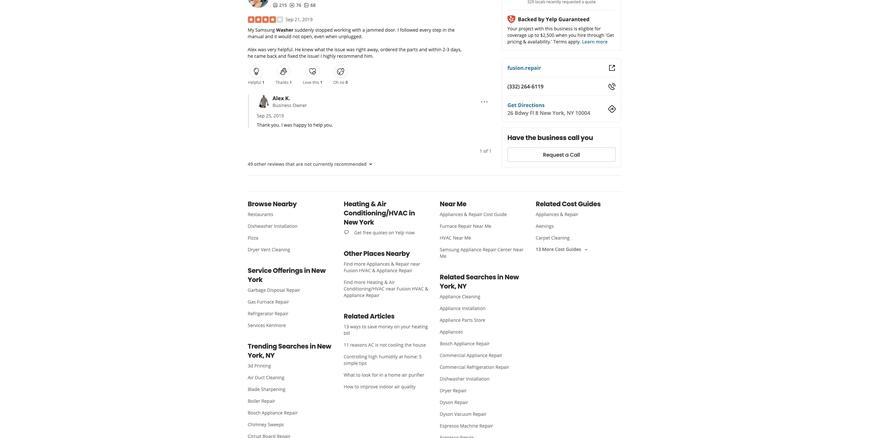 Task type: locate. For each thing, give the bounding box(es) containing it.
1 vertical spatial ny
[[458, 282, 467, 291]]

1 vertical spatial samsung
[[440, 247, 459, 253]]

issue
[[334, 46, 345, 53]]

1 horizontal spatial this
[[545, 26, 553, 32]]

sep inside the sep 25, 2019 thank you. i was happy to help you.
[[257, 113, 265, 119]]

2 horizontal spatial was
[[347, 46, 355, 53]]

bosch
[[440, 341, 453, 347], [248, 410, 261, 416]]

chimney sweeps link
[[243, 419, 333, 431]]

0 vertical spatial find
[[344, 261, 353, 267]]

sharpening
[[261, 387, 285, 393]]

1 vertical spatial heating
[[367, 279, 383, 286]]

k.
[[285, 95, 290, 102]]

1 vertical spatial furnace
[[257, 299, 274, 305]]

cost up appliances & repair
[[562, 200, 577, 209]]

i down what
[[321, 53, 322, 59]]

1 horizontal spatial dryer
[[440, 388, 452, 394]]

0 vertical spatial york
[[359, 218, 374, 227]]

within
[[429, 46, 442, 53]]

door.
[[385, 27, 396, 33]]

bosch for related searches in new york, ny
[[440, 341, 453, 347]]

bosch appliance repair link for trending
[[243, 407, 333, 419]]

bdwy
[[515, 109, 529, 117]]

installation for searches
[[462, 305, 486, 312]]

2019 right 25,
[[274, 113, 284, 119]]

24 phone v2 image
[[608, 83, 616, 91]]

1 vertical spatial yelp
[[395, 230, 404, 236]]

this inside your project with this business is eligible for coverage up to $2,500 when you hire through 'get pricing & availability.' terms apply.
[[545, 26, 553, 32]]

get directions 26 bdwy fl 8 new york, ny 10004
[[508, 102, 591, 117]]

0 horizontal spatial bosch appliance repair link
[[243, 407, 333, 419]]

0 vertical spatial york,
[[553, 109, 566, 117]]

1 dyson from the top
[[440, 400, 453, 406]]

issue!
[[307, 53, 319, 59]]

samsung
[[255, 27, 275, 33], [440, 247, 459, 253]]

2019 for 21,
[[302, 16, 313, 23]]

heating down find more appliances & repair near fusion hvac & appliance repair
[[367, 279, 383, 286]]

1 horizontal spatial air
[[377, 200, 386, 209]]

(1 reaction) element
[[262, 80, 265, 85], [290, 80, 292, 85], [320, 80, 322, 85]]

york inside the heating & air conditioning/hvac in new york
[[359, 218, 374, 227]]

this up $2,500 on the top right of page
[[545, 26, 553, 32]]

air right indoor
[[395, 384, 400, 390]]

repair inside samsung appliance repair center near me
[[483, 247, 497, 253]]

samsung down 4 star rating image
[[255, 27, 275, 33]]

me down appliances & repair cost guide link
[[485, 223, 491, 229]]

16 chevron down v2 image
[[368, 162, 373, 167]]

services kenmore link
[[243, 320, 333, 332]]

dyson inside 'link'
[[440, 411, 453, 418]]

1 (1 reaction) element from the left
[[262, 80, 265, 85]]

1 right thanks
[[290, 80, 292, 85]]

repair inside "link"
[[458, 223, 472, 229]]

to right how
[[355, 384, 359, 390]]

1 find from the top
[[344, 261, 353, 267]]

a inside suddenly stopped working with a jammed door. i followed every step in the manual and it would not open, even when unplugged.
[[363, 27, 365, 33]]

1 horizontal spatial samsung
[[440, 247, 459, 253]]

repair down dyson repair link
[[473, 411, 487, 418]]

in up now
[[409, 209, 415, 218]]

0 vertical spatial 2019
[[302, 16, 313, 23]]

1 vertical spatial hvac
[[359, 268, 371, 274]]

get free quotes on yelp now
[[354, 230, 415, 236]]

13 inside 13 ways to save money on your heating bill
[[344, 324, 349, 330]]

through
[[588, 32, 605, 38]]

awnings link
[[531, 221, 622, 232]]

project
[[519, 26, 534, 32]]

searches inside related searches in new york, ny
[[466, 273, 496, 282]]

air down find more appliances & repair near fusion hvac & appliance repair link
[[389, 279, 395, 286]]

conditioning/hvac up quotes
[[344, 209, 408, 218]]

appliance inside appliance cleaning link
[[440, 294, 461, 300]]

york, inside trending searches in new york, ny
[[248, 351, 264, 360]]

york, inside get directions 26 bdwy fl 8 new york, ny 10004
[[553, 109, 566, 117]]

13 up bill
[[344, 324, 349, 330]]

0 horizontal spatial air
[[248, 375, 254, 381]]

alex k. business owner
[[273, 95, 307, 108]]

ordered
[[380, 46, 398, 53]]

gas
[[248, 299, 256, 305]]

searches inside trending searches in new york, ny
[[278, 342, 309, 351]]

appliance inside find more heating & air conditioning/hvac near fusion hvac & appliance repair
[[344, 292, 365, 299]]

2 horizontal spatial ny
[[567, 109, 574, 117]]

0 horizontal spatial dishwasher installation link
[[243, 221, 333, 232]]

dishwasher
[[248, 223, 273, 229], [440, 376, 465, 382]]

more inside find more heating & air conditioning/hvac near fusion hvac & appliance repair
[[354, 279, 366, 286]]

13 more cost guides button
[[536, 246, 589, 253]]

2 vertical spatial more
[[354, 279, 366, 286]]

fixed
[[288, 53, 298, 59]]

hvac near me
[[440, 235, 471, 241]]

3d printing link
[[243, 360, 333, 372]]

yelp left now
[[395, 230, 404, 236]]

2 horizontal spatial related
[[536, 200, 561, 209]]

to inside your project with this business is eligible for coverage up to $2,500 when you hire through 'get pricing & availability.' terms apply.
[[535, 32, 539, 38]]

heating inside the heating & air conditioning/hvac in new york
[[344, 200, 370, 209]]

reasons
[[350, 342, 367, 348]]

0 horizontal spatial hvac
[[359, 268, 371, 274]]

2 vertical spatial and
[[278, 53, 286, 59]]

1 vertical spatial dyson
[[440, 411, 453, 418]]

find for find more appliances & repair near fusion hvac & appliance repair
[[344, 261, 353, 267]]

ny for related searches in new york, ny
[[458, 282, 467, 291]]

heating & air conditioning/hvac in new york
[[344, 200, 415, 227]]

1 horizontal spatial dishwasher
[[440, 376, 465, 382]]

& inside the heating & air conditioning/hvac in new york
[[371, 200, 376, 209]]

furnace up refrigerator repair
[[257, 299, 274, 305]]

0 horizontal spatial furnace
[[257, 299, 274, 305]]

services
[[248, 322, 265, 329]]

2019 inside the sep 25, 2019 thank you. i was happy to help you.
[[274, 113, 284, 119]]

1 vertical spatial dishwasher
[[440, 376, 465, 382]]

air
[[377, 200, 386, 209], [389, 279, 395, 286], [248, 375, 254, 381]]

2 commercial from the top
[[440, 364, 466, 370]]

2 conditioning/hvac from the top
[[344, 286, 385, 292]]

oh
[[333, 80, 339, 85]]

air right home at the bottom of the page
[[402, 372, 407, 378]]

1 vertical spatial commercial
[[440, 364, 466, 370]]

guides down carpet cleaning link
[[566, 246, 581, 253]]

1 vertical spatial york
[[248, 275, 263, 285]]

appliances for appliances & repair
[[536, 211, 559, 218]]

16 chevron down v2 image
[[584, 247, 589, 253]]

2 horizontal spatial a
[[566, 151, 569, 159]]

13 for 13 more cost guides
[[536, 246, 541, 253]]

me down furnace repair near me
[[465, 235, 471, 241]]

ny inside trending searches in new york, ny
[[266, 351, 275, 360]]

2 vertical spatial related
[[344, 312, 369, 321]]

new inside get directions 26 bdwy fl 8 new york, ny 10004
[[540, 109, 551, 117]]

1 horizontal spatial for
[[595, 26, 601, 32]]

bosch appliance repair link for related
[[435, 338, 525, 350]]

215
[[279, 2, 287, 8]]

bosch appliance repair
[[440, 341, 490, 347], [248, 410, 298, 416]]

13 more cost guides
[[536, 246, 581, 253]]

appliance inside appliance parts store link
[[440, 317, 461, 323]]

49 other reviews that are not currently recommended link
[[248, 161, 373, 167]]

repair down appliances & repair cost guide
[[458, 223, 472, 229]]

i inside suddenly stopped working with a jammed door. i followed every step in the manual and it would not open, even when unplugged.
[[398, 27, 399, 33]]

on inside 13 ways to save money on your heating bill
[[394, 324, 400, 330]]

in inside trending searches in new york, ny
[[310, 342, 316, 351]]

1 vertical spatial business
[[538, 133, 567, 142]]

near inside "link"
[[473, 223, 484, 229]]

commercial
[[440, 353, 466, 359], [440, 364, 466, 370]]

more down find more appliances & repair near fusion hvac & appliance repair
[[354, 279, 366, 286]]

was inside the sep 25, 2019 thank you. i was happy to help you.
[[284, 122, 292, 128]]

16 speech v2 image
[[344, 230, 349, 235]]

bosch appliance repair link up sweeps
[[243, 407, 333, 419]]

business down backed by yelp guaranteed
[[554, 26, 573, 32]]

appliances down near me
[[440, 211, 463, 218]]

sep left 25,
[[257, 113, 265, 119]]

dishwasher up dryer repair
[[440, 376, 465, 382]]

new down center
[[505, 273, 519, 282]]

21,
[[295, 16, 301, 23]]

0 vertical spatial sep
[[286, 16, 294, 23]]

3
[[447, 46, 450, 53]]

repair down garbage disposal repair link
[[275, 299, 289, 305]]

garbage
[[248, 287, 266, 293]]

the left the house
[[405, 342, 412, 348]]

dryer
[[248, 247, 260, 253], [440, 388, 452, 394]]

what to look for in a home air purifier link
[[339, 370, 430, 381]]

(0 reactions) element
[[346, 80, 348, 85]]

repair right the refrigeration
[[496, 364, 509, 370]]

0 vertical spatial air
[[377, 200, 386, 209]]

2 horizontal spatial air
[[389, 279, 395, 286]]

alex up he
[[248, 46, 257, 53]]

0 horizontal spatial 13
[[344, 324, 349, 330]]

find inside find more heating & air conditioning/hvac near fusion hvac & appliance repair
[[344, 279, 353, 286]]

new up 16 speech v2 image at left bottom
[[344, 218, 358, 227]]

1 horizontal spatial you.
[[324, 122, 333, 128]]

get inside get directions 26 bdwy fl 8 new york, ny 10004
[[508, 102, 517, 109]]

1 horizontal spatial bosch
[[440, 341, 453, 347]]

came
[[254, 53, 266, 59]]

you right call
[[581, 133, 593, 142]]

0 vertical spatial for
[[595, 26, 601, 32]]

get up 26
[[508, 102, 517, 109]]

air left duct
[[248, 375, 254, 381]]

dyson vacuum repair
[[440, 411, 487, 418]]

appliance up find more heating & air conditioning/hvac near fusion hvac & appliance repair
[[377, 268, 398, 274]]

new inside trending searches in new york, ny
[[317, 342, 331, 351]]

2 horizontal spatial i
[[398, 27, 399, 33]]

dryer for dryer vent cleaning
[[248, 247, 260, 253]]

0 vertical spatial alex
[[248, 46, 257, 53]]

with up unplugged.
[[352, 27, 361, 33]]

i inside the sep 25, 2019 thank you. i was happy to help you.
[[281, 122, 283, 128]]

0 vertical spatial samsung
[[255, 27, 275, 33]]

more for learn more
[[596, 39, 608, 45]]

repair
[[469, 211, 482, 218], [565, 211, 578, 218], [458, 223, 472, 229], [483, 247, 497, 253], [396, 261, 409, 267], [399, 268, 413, 274], [286, 287, 300, 293], [366, 292, 380, 299], [275, 299, 289, 305], [275, 311, 288, 317], [476, 341, 490, 347], [489, 353, 503, 359], [496, 364, 509, 370], [453, 388, 467, 394], [261, 398, 275, 404], [454, 400, 468, 406], [284, 410, 298, 416], [473, 411, 487, 418], [480, 423, 493, 429]]

0 horizontal spatial is
[[375, 342, 379, 348]]

0 horizontal spatial related
[[344, 312, 369, 321]]

air duct cleaning
[[248, 375, 284, 381]]

working
[[334, 27, 351, 33]]

sep for sep 21, 2019
[[286, 16, 294, 23]]

it
[[274, 33, 277, 40]]

near inside samsung appliance repair center near me
[[513, 247, 524, 253]]

guaranteed
[[559, 16, 590, 23]]

how to improve indoor air quality link
[[339, 381, 429, 393]]

air up quotes
[[377, 200, 386, 209]]

with inside your project with this business is eligible for coverage up to $2,500 when you hire through 'get pricing & availability.' terms apply.
[[535, 26, 544, 32]]

2 vertical spatial york,
[[248, 351, 264, 360]]

would
[[278, 33, 291, 40]]

fusion down other
[[344, 268, 358, 274]]

appliance down appliance installation
[[440, 317, 461, 323]]

near down appliances & repair cost guide link
[[473, 223, 484, 229]]

jammed
[[366, 27, 384, 33]]

in inside the heating & air conditioning/hvac in new york
[[409, 209, 415, 218]]

1 horizontal spatial york
[[359, 218, 374, 227]]

1 vertical spatial cost
[[484, 211, 493, 218]]

for right look
[[372, 372, 378, 378]]

0 vertical spatial this
[[545, 26, 553, 32]]

near
[[440, 200, 456, 209], [473, 223, 484, 229], [453, 235, 463, 241], [513, 247, 524, 253]]

alex inside the alex was very helpful. he knew what the issue was right away, ordered the parts and within 2-3 days, he came back and fixed the issue! i highly recommend him.
[[248, 46, 257, 53]]

0 horizontal spatial get
[[354, 230, 362, 236]]

1 vertical spatial a
[[566, 151, 569, 159]]

related up appliances & repair
[[536, 200, 561, 209]]

vent
[[261, 247, 271, 253]]

0 vertical spatial bosch appliance repair
[[440, 341, 490, 347]]

not inside suddenly stopped working with a jammed door. i followed every step in the manual and it would not open, even when unplugged.
[[293, 33, 300, 40]]

0 vertical spatial furnace
[[440, 223, 457, 229]]

and left it
[[265, 33, 273, 40]]

0 vertical spatial ny
[[567, 109, 574, 117]]

0 horizontal spatial york
[[248, 275, 263, 285]]

find inside find more appliances & repair near fusion hvac & appliance repair
[[344, 261, 353, 267]]

appliances down other places nearby
[[367, 261, 390, 267]]

conditioning/hvac inside find more heating & air conditioning/hvac near fusion hvac & appliance repair
[[344, 286, 385, 292]]

backed by yelp guaranteed
[[518, 16, 590, 23]]

0 horizontal spatial with
[[352, 27, 361, 33]]

near me
[[440, 200, 467, 209]]

13 ways to save money on your heating bill link
[[339, 321, 435, 339]]

no
[[340, 80, 345, 85]]

1 vertical spatial installation
[[462, 305, 486, 312]]

1 horizontal spatial hvac
[[412, 286, 424, 292]]

1 vertical spatial guides
[[566, 246, 581, 253]]

store
[[474, 317, 485, 323]]

appliance up related articles
[[344, 292, 365, 299]]

friends element
[[273, 2, 287, 9]]

samsung down hvac near me
[[440, 247, 459, 253]]

2 vertical spatial not
[[380, 342, 387, 348]]

ny up printing
[[266, 351, 275, 360]]

bosch appliance repair for trending searches in new york, ny
[[248, 410, 298, 416]]

appliances up awnings
[[536, 211, 559, 218]]

guides up awnings link
[[578, 200, 601, 209]]

alex inside alex k. business owner
[[273, 95, 284, 102]]

installation down 'restaurants' link
[[274, 223, 298, 229]]

dyson down dryer repair
[[440, 400, 453, 406]]

this right the love
[[313, 80, 319, 85]]

0 vertical spatial bosch
[[440, 341, 453, 347]]

was
[[258, 46, 266, 53], [347, 46, 355, 53], [284, 122, 292, 128]]

1 commercial from the top
[[440, 353, 466, 359]]

vacuum
[[454, 411, 472, 418]]

sep left 21, in the top left of the page
[[286, 16, 294, 23]]

appliance inside find more appliances & repair near fusion hvac & appliance repair
[[377, 268, 398, 274]]

stopped
[[315, 27, 333, 33]]

0 vertical spatial installation
[[274, 223, 298, 229]]

1 horizontal spatial get
[[508, 102, 517, 109]]

appliances & repair link
[[531, 209, 622, 221]]

is inside your project with this business is eligible for coverage up to $2,500 when you hire through 'get pricing & availability.' terms apply.
[[574, 26, 578, 32]]

york, for related searches in new york, ny
[[440, 282, 456, 291]]

appliance inside appliance installation link
[[440, 305, 461, 312]]

appliance parts store
[[440, 317, 485, 323]]

conditioning/hvac down find more appliances & repair near fusion hvac & appliance repair
[[344, 286, 385, 292]]

bosch appliance repair for related searches in new york, ny
[[440, 341, 490, 347]]

new inside service offerings in new york
[[311, 266, 326, 275]]

0 horizontal spatial bosch
[[248, 410, 261, 416]]

look
[[362, 372, 371, 378]]

related inside related searches in new york, ny
[[440, 273, 465, 282]]

appliance up appliance installation
[[440, 294, 461, 300]]

1 horizontal spatial 13
[[536, 246, 541, 253]]

10004
[[576, 109, 591, 117]]

dishwasher installation down commercial refrigeration repair
[[440, 376, 490, 382]]

more
[[542, 246, 554, 253]]

cleaning up sharpening
[[266, 375, 284, 381]]

appliance up commercial refrigeration repair
[[467, 353, 488, 359]]

2019
[[302, 16, 313, 23], [274, 113, 284, 119]]

when inside suddenly stopped working with a jammed door. i followed every step in the manual and it would not open, even when unplugged.
[[326, 33, 337, 40]]

1 vertical spatial dryer
[[440, 388, 452, 394]]

1 horizontal spatial with
[[535, 26, 544, 32]]

dishwasher for the rightmost dishwasher installation link
[[440, 376, 465, 382]]

was up came
[[258, 46, 266, 53]]

york, up 'appliance cleaning'
[[440, 282, 456, 291]]

new inside the heating & air conditioning/hvac in new york
[[344, 218, 358, 227]]

0 vertical spatial i
[[398, 27, 399, 33]]

repair up kenmore
[[275, 311, 288, 317]]

near down furnace repair near me
[[453, 235, 463, 241]]

1 conditioning/hvac from the top
[[344, 209, 408, 218]]

repair inside 'link'
[[473, 411, 487, 418]]

commercial for commercial refrigeration repair
[[440, 364, 466, 370]]

1 vertical spatial 2019
[[274, 113, 284, 119]]

menu image
[[481, 98, 488, 106]]

0 vertical spatial not
[[293, 33, 300, 40]]

2 horizontal spatial hvac
[[440, 235, 452, 241]]

appliances for appliances & repair cost guide
[[440, 211, 463, 218]]

that
[[286, 161, 295, 167]]

0 vertical spatial heating
[[344, 200, 370, 209]]

1 vertical spatial sep
[[257, 113, 265, 119]]

dishwasher down restaurants
[[248, 223, 273, 229]]

more down through
[[596, 39, 608, 45]]

bosch appliance repair link up commercial appliance repair
[[435, 338, 525, 350]]

alex for k.
[[273, 95, 284, 102]]

what
[[344, 372, 355, 378]]

not down the suddenly
[[293, 33, 300, 40]]

1 vertical spatial nearby
[[386, 249, 410, 258]]

0 horizontal spatial near
[[386, 286, 396, 292]]

0 vertical spatial dryer
[[248, 247, 260, 253]]

1 vertical spatial related
[[440, 273, 465, 282]]

a inside button
[[566, 151, 569, 159]]

conditioning/hvac
[[344, 209, 408, 218], [344, 286, 385, 292]]

in inside service offerings in new york
[[304, 266, 310, 275]]

1 horizontal spatial dishwasher installation
[[440, 376, 490, 382]]

recommended reviews element
[[244, 0, 502, 168]]

1 horizontal spatial 2019
[[302, 16, 313, 23]]

a left call
[[566, 151, 569, 159]]

in right step
[[443, 27, 447, 33]]

new inside related searches in new york, ny
[[505, 273, 519, 282]]

ny inside related searches in new york, ny
[[458, 282, 467, 291]]

related up 'appliance cleaning'
[[440, 273, 465, 282]]

the inside suddenly stopped working with a jammed door. i followed every step in the manual and it would not open, even when unplugged.
[[448, 27, 455, 33]]

oh no 0
[[333, 80, 348, 85]]

more inside find more appliances & repair near fusion hvac & appliance repair
[[354, 261, 366, 267]]

0 vertical spatial hvac
[[440, 235, 452, 241]]

you. down 25,
[[271, 122, 280, 128]]

searches
[[466, 273, 496, 282], [278, 342, 309, 351]]

(1 reaction) element for helpful 1
[[262, 80, 265, 85]]

me inside samsung appliance repair center near me
[[440, 253, 447, 259]]

1 horizontal spatial bosch appliance repair
[[440, 341, 490, 347]]

0 vertical spatial bosch appliance repair link
[[435, 338, 525, 350]]

conditioning/hvac inside the heating & air conditioning/hvac in new york
[[344, 209, 408, 218]]

0 vertical spatial is
[[574, 26, 578, 32]]

0 vertical spatial 13
[[536, 246, 541, 253]]

1 left of
[[480, 148, 482, 154]]

1 horizontal spatial not
[[304, 161, 312, 167]]

samsung inside samsung appliance repair center near me
[[440, 247, 459, 253]]

0 horizontal spatial fusion
[[344, 268, 358, 274]]

0 vertical spatial dyson
[[440, 400, 453, 406]]

in
[[443, 27, 447, 33], [409, 209, 415, 218], [304, 266, 310, 275], [497, 273, 504, 282], [310, 342, 316, 351], [379, 372, 383, 378]]

0 vertical spatial fusion
[[344, 268, 358, 274]]

dyson for dyson vacuum repair
[[440, 411, 453, 418]]

1 right helpful
[[262, 80, 265, 85]]

ways
[[350, 324, 361, 330]]

2 find from the top
[[344, 279, 353, 286]]

1 horizontal spatial ny
[[458, 282, 467, 291]]

1 horizontal spatial york,
[[440, 282, 456, 291]]

near down now
[[411, 261, 420, 267]]

guides
[[578, 200, 601, 209], [566, 246, 581, 253]]

cost inside button
[[555, 246, 565, 253]]

dyson for dyson repair
[[440, 400, 453, 406]]

and right parts
[[419, 46, 427, 53]]

you inside your project with this business is eligible for coverage up to $2,500 when you hire through 'get pricing & availability.' terms apply.
[[569, 32, 577, 38]]

fusion down find more appliances & repair near fusion hvac & appliance repair link
[[397, 286, 411, 292]]

related for related searches in new york, ny
[[440, 273, 465, 282]]

13 inside 13 more cost guides button
[[536, 246, 541, 253]]

1 horizontal spatial alex
[[273, 95, 284, 102]]

hvac inside find more heating & air conditioning/hvac near fusion hvac & appliance repair
[[412, 286, 424, 292]]

when down stopped
[[326, 33, 337, 40]]

your
[[401, 324, 411, 330]]

your
[[508, 26, 518, 32]]

back
[[267, 53, 277, 59]]

in up the 3d printing link
[[310, 342, 316, 351]]

business up the request
[[538, 133, 567, 142]]

3 (1 reaction) element from the left
[[320, 80, 322, 85]]

dyson up espresso
[[440, 411, 453, 418]]

refrigeration
[[467, 364, 494, 370]]

2 dyson from the top
[[440, 411, 453, 418]]

13
[[536, 246, 541, 253], [344, 324, 349, 330]]

york, inside related searches in new york, ny
[[440, 282, 456, 291]]

carpet cleaning
[[536, 235, 570, 241]]

bosch down the boiler
[[248, 410, 261, 416]]

bosch appliance repair up commercial appliance repair
[[440, 341, 490, 347]]

appliance inside samsung appliance repair center near me
[[461, 247, 482, 253]]

dryer down "pizza" in the left bottom of the page
[[248, 247, 260, 253]]

1 horizontal spatial related
[[440, 273, 465, 282]]

installation
[[274, 223, 298, 229], [462, 305, 486, 312], [466, 376, 490, 382]]

dishwasher installation
[[248, 223, 298, 229], [440, 376, 490, 382]]

air inside how to improve indoor air quality link
[[395, 384, 400, 390]]

searches up appliance cleaning link
[[466, 273, 496, 282]]

1 horizontal spatial a
[[385, 372, 387, 378]]

dryer up dyson repair
[[440, 388, 452, 394]]

&
[[523, 39, 527, 45], [371, 200, 376, 209], [464, 211, 467, 218], [560, 211, 564, 218], [391, 261, 394, 267], [372, 268, 376, 274], [385, 279, 388, 286], [425, 286, 428, 292]]

find more appliances & repair near fusion hvac & appliance repair link
[[339, 258, 435, 277]]

2 (1 reaction) element from the left
[[290, 80, 292, 85]]

and inside suddenly stopped working with a jammed door. i followed every step in the manual and it would not open, even when unplugged.
[[265, 33, 273, 40]]

heating up 16 speech v2 image at left bottom
[[344, 200, 370, 209]]

1
[[262, 80, 265, 85], [290, 80, 292, 85], [320, 80, 322, 85], [480, 148, 482, 154], [489, 148, 492, 154]]

was left happy
[[284, 122, 292, 128]]

alex up business
[[273, 95, 284, 102]]

0 vertical spatial commercial
[[440, 353, 466, 359]]

not right are
[[304, 161, 312, 167]]

(1 reaction) element right thanks
[[290, 80, 292, 85]]

love this 1
[[303, 80, 322, 85]]

0 horizontal spatial (1 reaction) element
[[262, 80, 265, 85]]



Task type: vqa. For each thing, say whether or not it's contained in the screenshot.
the bottom business
yes



Task type: describe. For each thing, give the bounding box(es) containing it.
near inside 'link'
[[453, 235, 463, 241]]

me inside "link"
[[485, 223, 491, 229]]

68
[[311, 2, 316, 8]]

air inside what to look for in a home air purifier link
[[402, 372, 407, 378]]

2 vertical spatial a
[[385, 372, 387, 378]]

0 horizontal spatial dishwasher installation
[[248, 223, 298, 229]]

refrigerator repair link
[[243, 308, 333, 320]]

with inside suddenly stopped working with a jammed door. i followed every step in the manual and it would not open, even when unplugged.
[[352, 27, 361, 33]]

searches for trending
[[278, 342, 309, 351]]

fl
[[530, 109, 534, 117]]

for inside your project with this business is eligible for coverage up to $2,500 when you hire through 'get pricing & availability.' terms apply.
[[595, 26, 601, 32]]

up
[[528, 32, 534, 38]]

1 horizontal spatial dishwasher installation link
[[435, 373, 525, 385]]

dyson vacuum repair link
[[435, 409, 525, 420]]

heating inside find more heating & air conditioning/hvac near fusion hvac & appliance repair
[[367, 279, 383, 286]]

repair down related cost guides
[[565, 211, 578, 218]]

13 for 13 ways to save money on your heating bill
[[344, 324, 349, 330]]

the left parts
[[399, 46, 406, 53]]

me inside 'link'
[[465, 235, 471, 241]]

24 external link v2 image
[[608, 64, 616, 72]]

1 vertical spatial and
[[419, 46, 427, 53]]

repair down appliances link
[[476, 341, 490, 347]]

appliance inside commercial appliance repair link
[[467, 353, 488, 359]]

boiler repair
[[248, 398, 275, 404]]

2019 for 25,
[[274, 113, 284, 119]]

to inside 13 ways to save money on your heating bill
[[362, 324, 366, 330]]

apply.
[[568, 39, 581, 45]]

other
[[254, 161, 266, 167]]

washer
[[276, 27, 293, 33]]

call
[[568, 133, 580, 142]]

repair up the refrigeration
[[489, 353, 503, 359]]

0 horizontal spatial was
[[258, 46, 266, 53]]

he
[[295, 46, 301, 53]]

helpful
[[248, 80, 261, 85]]

near up appliances & repair cost guide
[[440, 200, 456, 209]]

commercial for commercial appliance repair
[[440, 353, 466, 359]]

new for related searches in new york, ny
[[505, 273, 519, 282]]

york, for trending searches in new york, ny
[[248, 351, 264, 360]]

alex for was
[[248, 46, 257, 53]]

how
[[344, 384, 354, 390]]

chimney sweeps
[[248, 422, 284, 428]]

dishwasher for top dishwasher installation link
[[248, 223, 273, 229]]

related for related articles
[[344, 312, 369, 321]]

repair up find more heating & air conditioning/hvac near fusion hvac & appliance repair link
[[399, 268, 413, 274]]

service offerings in new york
[[248, 266, 326, 285]]

how to improve indoor air quality
[[344, 384, 416, 390]]

carpet cleaning link
[[531, 232, 622, 244]]

eligible
[[579, 26, 594, 32]]

16 photos v2 image
[[304, 3, 309, 8]]

(332) 264-6119
[[508, 83, 544, 90]]

26
[[508, 109, 514, 117]]

hvac inside hvac near me 'link'
[[440, 235, 452, 241]]

the down he
[[299, 53, 306, 59]]

i inside the alex was very helpful. he knew what the issue was right away, ordered the parts and within 2-3 days, he came back and fixed the issue! i highly recommend him.
[[321, 53, 322, 59]]

4 star rating image
[[248, 16, 283, 23]]

guides inside button
[[566, 246, 581, 253]]

to inside the sep 25, 2019 thank you. i was happy to help you.
[[308, 122, 312, 128]]

get for get free quotes on yelp now
[[354, 230, 362, 236]]

recommend
[[337, 53, 363, 59]]

reviews element
[[290, 2, 301, 9]]

(332)
[[508, 83, 520, 90]]

& inside your project with this business is eligible for coverage up to $2,500 when you hire through 'get pricing & availability.' terms apply.
[[523, 39, 527, 45]]

repair down dyson vacuum repair 'link'
[[480, 423, 493, 429]]

trending
[[248, 342, 277, 351]]

8
[[536, 109, 539, 117]]

heating
[[412, 324, 428, 330]]

2-
[[443, 46, 447, 53]]

repair up furnace repair near me "link"
[[469, 211, 482, 218]]

repair inside find more heating & air conditioning/hvac near fusion hvac & appliance repair
[[366, 292, 380, 299]]

264-
[[521, 83, 532, 90]]

york inside service offerings in new york
[[248, 275, 263, 285]]

get for get directions 26 bdwy fl 8 new york, ny 10004
[[508, 102, 517, 109]]

hvac inside find more appliances & repair near fusion hvac & appliance repair
[[359, 268, 371, 274]]

appliance installation link
[[435, 303, 525, 315]]

sweeps
[[268, 422, 284, 428]]

repair up dyson repair
[[453, 388, 467, 394]]

ny inside get directions 26 bdwy fl 8 new york, ny 10004
[[567, 109, 574, 117]]

appliance parts store link
[[435, 315, 525, 326]]

appliances & repair cost guide link
[[435, 209, 525, 221]]

not inside 11 reasons ac is not cooling the house link
[[380, 342, 387, 348]]

1 vertical spatial you
[[581, 133, 593, 142]]

1 horizontal spatial yelp
[[546, 16, 557, 23]]

near inside find more appliances & repair near fusion hvac & appliance repair
[[411, 261, 420, 267]]

repair up vacuum
[[454, 400, 468, 406]]

find more appliances & repair near fusion hvac & appliance repair
[[344, 261, 420, 274]]

in inside related searches in new york, ny
[[497, 273, 504, 282]]

commercial appliance repair
[[440, 353, 503, 359]]

love
[[303, 80, 312, 85]]

5
[[419, 354, 422, 360]]

searches for related
[[466, 273, 496, 282]]

repair up gas furnace repair link
[[286, 287, 300, 293]]

this inside the 'recommended reviews' element
[[313, 80, 319, 85]]

commercial appliance repair link
[[435, 350, 525, 362]]

related for related cost guides
[[536, 200, 561, 209]]

16 friends v2 image
[[273, 3, 278, 8]]

0 horizontal spatial nearby
[[273, 200, 297, 209]]

to left look
[[356, 372, 361, 378]]

0
[[346, 80, 348, 85]]

repair down other places nearby
[[396, 261, 409, 267]]

new for service offerings in new york
[[311, 266, 326, 275]]

in up how to improve indoor air quality
[[379, 372, 383, 378]]

call
[[570, 151, 580, 159]]

bosch for trending searches in new york, ny
[[248, 410, 261, 416]]

appliances for appliances
[[440, 329, 463, 335]]

in inside suddenly stopped working with a jammed door. i followed every step in the manual and it would not open, even when unplugged.
[[443, 27, 447, 33]]

fusion.repair
[[508, 64, 541, 72]]

your project with this business is eligible for coverage up to $2,500 when you hire through 'get pricing & availability.' terms apply.
[[508, 26, 614, 45]]

controlling
[[344, 354, 367, 360]]

find for find more heating & air conditioning/hvac near fusion hvac & appliance repair
[[344, 279, 353, 286]]

find more heating & air conditioning/hvac near fusion hvac & appliance repair link
[[339, 277, 435, 302]]

other
[[344, 249, 362, 258]]

2 vertical spatial installation
[[466, 376, 490, 382]]

blade sharpening
[[248, 387, 285, 393]]

photo of alex k. image
[[257, 95, 270, 108]]

simple
[[344, 360, 358, 367]]

related cost guides
[[536, 200, 601, 209]]

recommended
[[334, 161, 367, 167]]

request a call button
[[508, 148, 616, 162]]

appliance up commercial appliance repair
[[454, 341, 475, 347]]

duct
[[255, 375, 265, 381]]

machine
[[460, 423, 478, 429]]

repair inside 'link'
[[261, 398, 275, 404]]

more for find more heating & air conditioning/hvac near fusion hvac & appliance repair
[[354, 279, 366, 286]]

other places nearby
[[344, 249, 410, 258]]

have
[[508, 133, 525, 142]]

16 review v2 image
[[290, 3, 295, 8]]

away,
[[367, 46, 379, 53]]

1 you. from the left
[[271, 122, 280, 128]]

the right have
[[526, 133, 536, 142]]

2 you. from the left
[[324, 122, 333, 128]]

tips
[[359, 360, 367, 367]]

me up appliances & repair cost guide
[[457, 200, 467, 209]]

dyson repair
[[440, 400, 468, 406]]

3d
[[248, 363, 253, 369]]

installation for nearby
[[274, 223, 298, 229]]

11
[[344, 342, 349, 348]]

0 horizontal spatial yelp
[[395, 230, 404, 236]]

1 vertical spatial not
[[304, 161, 312, 167]]

sep for sep 25, 2019 thank you. i was happy to help you.
[[257, 113, 265, 119]]

1 right of
[[489, 148, 492, 154]]

garbage disposal repair link
[[243, 285, 333, 296]]

business inside your project with this business is eligible for coverage up to $2,500 when you hire through 'get pricing & availability.' terms apply.
[[554, 26, 573, 32]]

learn
[[582, 39, 595, 45]]

unplugged.
[[339, 33, 363, 40]]

when inside your project with this business is eligible for coverage up to $2,500 when you hire through 'get pricing & availability.' terms apply.
[[556, 32, 568, 38]]

repair down boiler repair 'link'
[[284, 410, 298, 416]]

pizza link
[[243, 232, 333, 244]]

3d printing
[[248, 363, 271, 369]]

dryer for dryer repair
[[440, 388, 452, 394]]

thanks 1
[[276, 80, 292, 85]]

(1 reaction) element for love this 1
[[320, 80, 322, 85]]

0 vertical spatial dishwasher installation link
[[243, 221, 333, 232]]

parts
[[462, 317, 473, 323]]

places
[[363, 249, 385, 258]]

fusion inside find more heating & air conditioning/hvac near fusion hvac & appliance repair
[[397, 286, 411, 292]]

owner
[[293, 102, 307, 108]]

right
[[356, 46, 366, 53]]

now
[[406, 230, 415, 236]]

air inside find more heating & air conditioning/hvac near fusion hvac & appliance repair
[[389, 279, 395, 286]]

dryer repair
[[440, 388, 467, 394]]

boiler
[[248, 398, 260, 404]]

furnace inside "link"
[[440, 223, 457, 229]]

0 vertical spatial cost
[[562, 200, 577, 209]]

25,
[[266, 113, 272, 119]]

refrigerator repair
[[248, 311, 288, 317]]

he
[[248, 53, 253, 59]]

controlling high humidity at home: 5 simple tips link
[[339, 351, 435, 370]]

the up highly
[[326, 46, 333, 53]]

1 horizontal spatial and
[[278, 53, 286, 59]]

samsung inside the 'recommended reviews' element
[[255, 27, 275, 33]]

fusion inside find more appliances & repair near fusion hvac & appliance repair
[[344, 268, 358, 274]]

request a call
[[543, 151, 580, 159]]

cleaning up appliance installation
[[462, 294, 480, 300]]

(1 reaction) element for thanks 1
[[290, 80, 292, 85]]

1 vertical spatial for
[[372, 372, 378, 378]]

open,
[[301, 33, 313, 40]]

appliances inside find more appliances & repair near fusion hvac & appliance repair
[[367, 261, 390, 267]]

coverage
[[508, 32, 527, 38]]

0 vertical spatial on
[[389, 230, 394, 236]]

24 directions v2 image
[[608, 105, 616, 113]]

new for trending searches in new york, ny
[[317, 342, 331, 351]]

appliance cleaning link
[[435, 291, 525, 303]]

purifier
[[409, 372, 424, 378]]

photos element
[[304, 2, 316, 9]]

ac
[[368, 342, 374, 348]]

1 right the love
[[320, 80, 322, 85]]

1 vertical spatial is
[[375, 342, 379, 348]]

appliance installation
[[440, 305, 486, 312]]

cleaning up 13 more cost guides button
[[551, 235, 570, 241]]

more for find more appliances & repair near fusion hvac & appliance repair
[[354, 261, 366, 267]]

request
[[543, 151, 564, 159]]

cleaning down pizza link
[[272, 247, 290, 253]]

espresso machine repair
[[440, 423, 493, 429]]

appliance up sweeps
[[262, 410, 283, 416]]

13 ways to save money on your heating bill
[[344, 324, 428, 337]]

ny for trending searches in new york, ny
[[266, 351, 275, 360]]

near inside find more heating & air conditioning/hvac near fusion hvac & appliance repair
[[386, 286, 396, 292]]

appliances & repair cost guide
[[440, 211, 507, 218]]

0 vertical spatial guides
[[578, 200, 601, 209]]

air inside the heating & air conditioning/hvac in new york
[[377, 200, 386, 209]]

save
[[368, 324, 377, 330]]



